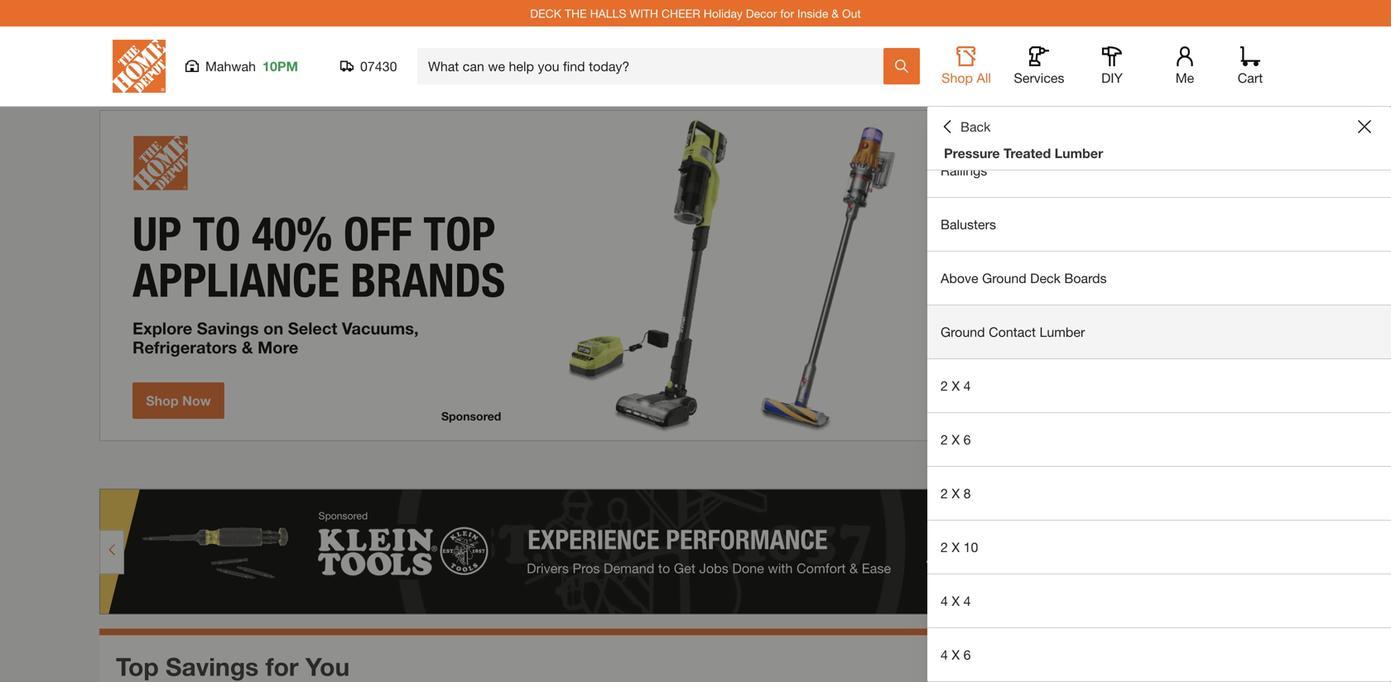 Task type: locate. For each thing, give the bounding box(es) containing it.
1 vertical spatial for
[[265, 652, 299, 681]]

ground contact lumber
[[941, 324, 1085, 340]]

for left inside
[[780, 6, 794, 20]]

6 for 4 x 6
[[964, 647, 971, 663]]

2 for 2 x 10
[[941, 539, 948, 555]]

4 2 from the top
[[941, 539, 948, 555]]

services button
[[1013, 46, 1066, 86]]

0 vertical spatial for
[[780, 6, 794, 20]]

lumber
[[1055, 145, 1103, 161], [1040, 324, 1085, 340]]

1 x from the top
[[952, 378, 960, 394]]

previous slide image
[[1199, 461, 1212, 474]]

decor
[[746, 6, 777, 20]]

2 x 6
[[941, 432, 971, 448]]

ground contact lumber link
[[927, 306, 1391, 359]]

6
[[964, 432, 971, 448], [964, 647, 971, 663]]

6 x from the top
[[952, 647, 960, 663]]

next slide image
[[1264, 461, 1277, 474]]

4 up 4 x 6
[[941, 593, 948, 609]]

diy
[[1101, 70, 1123, 86]]

2 up 2 x 8 on the bottom
[[941, 432, 948, 448]]

2 up 2 x 6
[[941, 378, 948, 394]]

shop all button
[[940, 46, 993, 86]]

back button
[[941, 118, 991, 135]]

x left '10'
[[952, 539, 960, 555]]

3 / 5
[[1227, 458, 1249, 476]]

stringers link
[[927, 90, 1391, 143]]

1 2 from the top
[[941, 378, 948, 394]]

6 inside 2 x 6 link
[[964, 432, 971, 448]]

6 down 4 x 4 at the right
[[964, 647, 971, 663]]

me
[[1176, 70, 1194, 86]]

07430 button
[[340, 58, 397, 75]]

6 inside 4 x 6 link
[[964, 647, 971, 663]]

ground left contact
[[941, 324, 985, 340]]

ground
[[982, 270, 1027, 286], [941, 324, 985, 340]]

railings
[[941, 163, 987, 178]]

cheer
[[662, 6, 700, 20]]

0 vertical spatial 6
[[964, 432, 971, 448]]

x up 2 x 8 on the bottom
[[952, 432, 960, 448]]

me button
[[1158, 46, 1211, 86]]

above ground deck boards link
[[927, 252, 1391, 305]]

2 2 from the top
[[941, 432, 948, 448]]

x inside 'link'
[[952, 539, 960, 555]]

ground left deck
[[982, 270, 1027, 286]]

4 x 6 link
[[927, 629, 1391, 682]]

2 left '10'
[[941, 539, 948, 555]]

pressure treated lumber
[[944, 145, 1103, 161]]

x
[[952, 378, 960, 394], [952, 432, 960, 448], [952, 486, 960, 501], [952, 539, 960, 555], [952, 593, 960, 609], [952, 647, 960, 663]]

0 vertical spatial lumber
[[1055, 145, 1103, 161]]

holiday
[[704, 6, 743, 20]]

top
[[116, 652, 159, 681]]

1 6 from the top
[[964, 432, 971, 448]]

2 for 2 x 4
[[941, 378, 948, 394]]

1 vertical spatial lumber
[[1040, 324, 1085, 340]]

/
[[1235, 458, 1240, 476]]

cart
[[1238, 70, 1263, 86]]

x down 4 x 4 at the right
[[952, 647, 960, 663]]

3 2 from the top
[[941, 486, 948, 501]]

you
[[306, 652, 350, 681]]

6 for 2 x 6
[[964, 432, 971, 448]]

feedback link image
[[1369, 280, 1391, 369]]

&
[[832, 6, 839, 20]]

pressure
[[944, 145, 1000, 161]]

2 x 6 link
[[927, 413, 1391, 466]]

1 vertical spatial 6
[[964, 647, 971, 663]]

2
[[941, 378, 948, 394], [941, 432, 948, 448], [941, 486, 948, 501], [941, 539, 948, 555]]

for
[[780, 6, 794, 20], [265, 652, 299, 681]]

x for 2 x 10
[[952, 539, 960, 555]]

3 x from the top
[[952, 486, 960, 501]]

lumber right contact
[[1040, 324, 1085, 340]]

lumber right treated
[[1055, 145, 1103, 161]]

What can we help you find today? search field
[[428, 49, 883, 84]]

4 down 4 x 4 at the right
[[941, 647, 948, 663]]

back
[[961, 119, 991, 135]]

2 for 2 x 8
[[941, 486, 948, 501]]

deck
[[530, 6, 562, 20]]

mahwah
[[205, 58, 256, 74]]

x up 4 x 6
[[952, 593, 960, 609]]

2 inside 'link'
[[941, 539, 948, 555]]

x left 8
[[952, 486, 960, 501]]

for left you
[[265, 652, 299, 681]]

5 x from the top
[[952, 593, 960, 609]]

boards
[[1064, 270, 1107, 286]]

4
[[964, 378, 971, 394], [941, 593, 948, 609], [964, 593, 971, 609], [941, 647, 948, 663]]

balusters
[[941, 217, 996, 232]]

x up 2 x 6
[[952, 378, 960, 394]]

x for 2 x 8
[[952, 486, 960, 501]]

2 left 8
[[941, 486, 948, 501]]

6 up 8
[[964, 432, 971, 448]]

0 horizontal spatial for
[[265, 652, 299, 681]]

x for 4 x 6
[[952, 647, 960, 663]]

2 x from the top
[[952, 432, 960, 448]]

4 x from the top
[[952, 539, 960, 555]]

shop all
[[942, 70, 991, 86]]

4 up 2 x 6
[[964, 378, 971, 394]]

2 6 from the top
[[964, 647, 971, 663]]

balusters link
[[927, 198, 1391, 251]]



Task type: vqa. For each thing, say whether or not it's contained in the screenshot.
Deck
yes



Task type: describe. For each thing, give the bounding box(es) containing it.
4 x 6
[[941, 647, 971, 663]]

5
[[1240, 458, 1249, 476]]

inside
[[797, 6, 828, 20]]

the
[[565, 6, 587, 20]]

lumber for pressure treated lumber
[[1055, 145, 1103, 161]]

2 x 10 link
[[927, 521, 1391, 574]]

2 x 8 link
[[927, 467, 1391, 520]]

lumber for ground contact lumber
[[1040, 324, 1085, 340]]

deck the halls with cheer holiday decor for inside & out link
[[530, 6, 861, 20]]

halls
[[590, 6, 626, 20]]

1 vertical spatial ground
[[941, 324, 985, 340]]

4 x 4 link
[[927, 575, 1391, 628]]

all
[[977, 70, 991, 86]]

07430
[[360, 58, 397, 74]]

treated
[[1004, 145, 1051, 161]]

3
[[1227, 458, 1235, 476]]

above
[[941, 270, 978, 286]]

x for 2 x 4
[[952, 378, 960, 394]]

shop
[[942, 70, 973, 86]]

drawer close image
[[1358, 120, 1371, 133]]

the home depot logo image
[[113, 40, 166, 93]]

diy button
[[1086, 46, 1139, 86]]

top savings for you
[[116, 652, 350, 681]]

4 x 4
[[941, 593, 971, 609]]

above ground deck boards
[[941, 270, 1107, 286]]

2 x 10
[[941, 539, 978, 555]]

railings link
[[927, 144, 1391, 197]]

2 x 4
[[941, 378, 971, 394]]

2 x 8
[[941, 486, 971, 501]]

contact
[[989, 324, 1036, 340]]

savings
[[166, 652, 259, 681]]

10
[[964, 539, 978, 555]]

services
[[1014, 70, 1065, 86]]

2 for 2 x 6
[[941, 432, 948, 448]]

cart link
[[1232, 46, 1269, 86]]

mahwah 10pm
[[205, 58, 298, 74]]

out
[[842, 6, 861, 20]]

with
[[630, 6, 658, 20]]

10pm
[[263, 58, 298, 74]]

4 down '10'
[[964, 593, 971, 609]]

deck the halls with cheer holiday decor for inside & out
[[530, 6, 861, 20]]

1 horizontal spatial for
[[780, 6, 794, 20]]

x for 2 x 6
[[952, 432, 960, 448]]

2 x 4 link
[[927, 359, 1391, 412]]

stringers
[[941, 109, 994, 125]]

deck
[[1030, 270, 1061, 286]]

0 vertical spatial ground
[[982, 270, 1027, 286]]

8
[[964, 486, 971, 501]]

x for 4 x 4
[[952, 593, 960, 609]]



